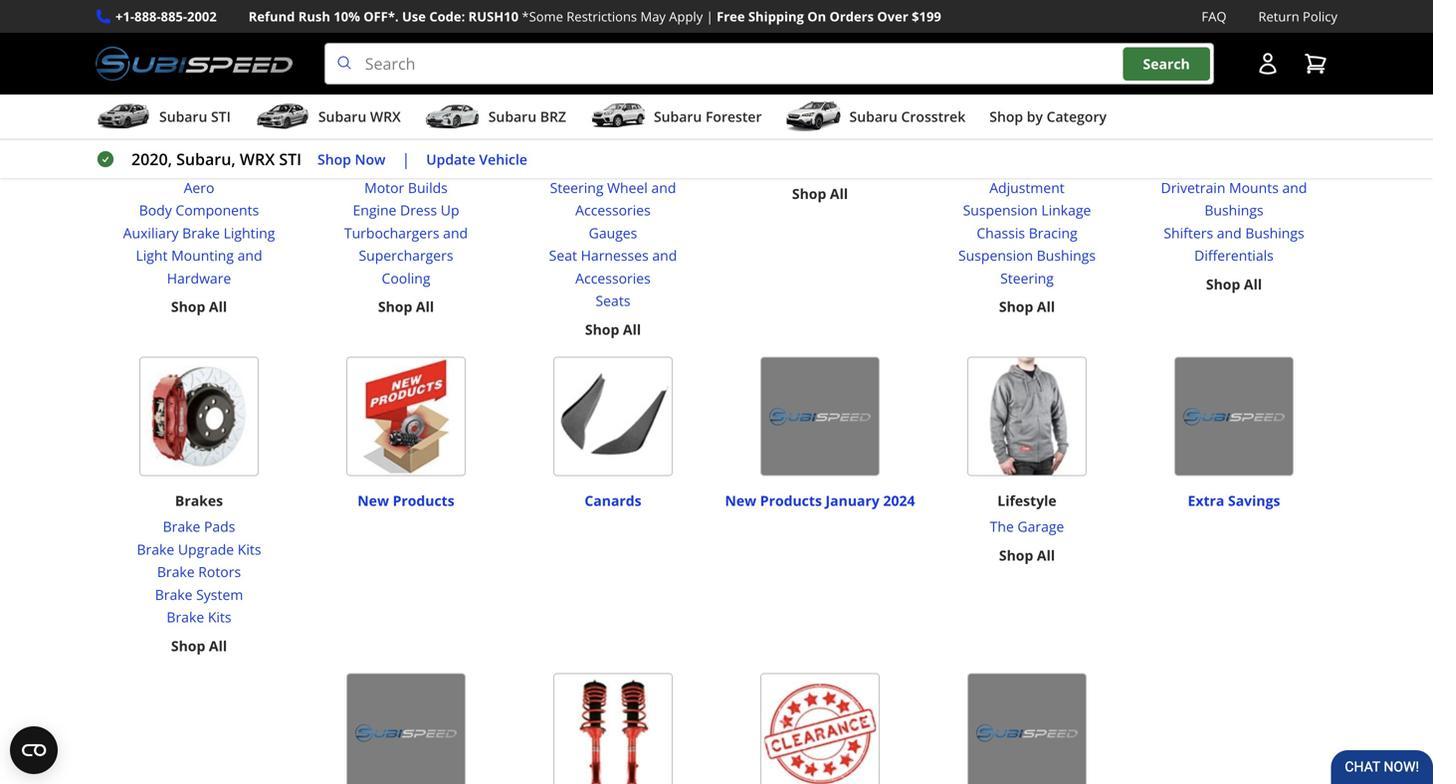 Task type: locate. For each thing, give the bounding box(es) containing it.
new products
[[358, 491, 455, 510]]

drivetrain up shifters
[[1162, 178, 1226, 197]]

brake
[[182, 223, 220, 242], [163, 517, 200, 536], [137, 540, 174, 559], [157, 563, 195, 582], [155, 585, 193, 604], [167, 608, 204, 627]]

0 vertical spatial sti
[[211, 107, 231, 126]]

wheels and tires
[[762, 130, 879, 148]]

off*.
[[364, 7, 399, 25]]

+1-888-885-2002 link
[[115, 6, 217, 27]]

suspension down chassis in the top of the page
[[959, 246, 1034, 265]]

0 horizontal spatial interior
[[519, 155, 567, 174]]

885-
[[161, 7, 187, 25]]

exterior down subaru sti
[[171, 130, 227, 148]]

subaru,
[[176, 148, 236, 170]]

new inside new products january 2024 link
[[725, 491, 757, 510]]

1 vertical spatial |
[[402, 148, 410, 170]]

up
[[237, 155, 256, 174], [441, 201, 460, 220]]

bushings up the differentials
[[1246, 223, 1305, 242]]

sti down a subaru wrx thumbnail image
[[279, 148, 302, 170]]

subaru for subaru forester
[[654, 107, 702, 126]]

seats link
[[518, 290, 709, 313]]

gauges link
[[518, 222, 709, 245]]

linkage
[[1042, 201, 1092, 220]]

1 horizontal spatial products
[[761, 491, 822, 510]]

auxiliary brake lighting link
[[104, 222, 295, 245]]

engine down motor
[[353, 201, 397, 220]]

0 horizontal spatial products
[[393, 491, 455, 510]]

products down new products image
[[393, 491, 455, 510]]

steering
[[550, 178, 604, 197], [1001, 269, 1054, 288]]

subaru left brz
[[489, 107, 537, 126]]

new for new products
[[358, 491, 389, 510]]

differentials
[[1195, 246, 1274, 265]]

exterior up aero
[[142, 155, 193, 174]]

2 subaru from the left
[[318, 107, 367, 126]]

kits up rotors at the left of page
[[238, 540, 261, 559]]

wrx down a subaru wrx thumbnail image
[[240, 148, 275, 170]]

0 vertical spatial bushings
[[1205, 201, 1264, 220]]

subaru forester
[[654, 107, 762, 126]]

engine exhausts motor builds engine dress up turbochargers and superchargers cooling shop all
[[344, 130, 468, 316]]

shop now
[[318, 150, 386, 169]]

steering inside suspension suspension height adjustment suspension linkage chassis bracing suspension bushings steering shop all
[[1001, 269, 1054, 288]]

interior up interior trim and accessories link on the left top
[[587, 130, 640, 148]]

| up motor builds link
[[402, 148, 410, 170]]

cooling link
[[311, 267, 502, 290]]

shop inside shop by category dropdown button
[[990, 107, 1024, 126]]

shop all down wheels and tires
[[792, 184, 848, 203]]

crosstrek
[[902, 107, 966, 126]]

accessories up gauges
[[576, 201, 651, 220]]

steering link
[[932, 267, 1123, 290]]

turbochargers
[[344, 223, 440, 242]]

accessories down subaru forester dropdown button
[[633, 155, 708, 174]]

0 vertical spatial drivetrain
[[1199, 130, 1270, 148]]

shop all link down the steering link
[[1000, 296, 1056, 318]]

|
[[707, 7, 714, 25], [402, 148, 410, 170]]

suspension suspension height adjustment suspension linkage chassis bracing suspension bushings steering shop all
[[959, 130, 1096, 316]]

harnesses
[[581, 246, 649, 265]]

all down seats link
[[623, 320, 641, 339]]

shop all link down the cooling link
[[378, 296, 434, 318]]

dress down builds
[[400, 201, 437, 220]]

shop inside shop now link
[[318, 150, 351, 169]]

use
[[402, 7, 426, 25]]

0 vertical spatial up
[[237, 155, 256, 174]]

hardware
[[167, 269, 231, 288]]

all inside lifestyle the garage shop all
[[1037, 546, 1056, 565]]

february new products image image
[[346, 674, 466, 785]]

shop down the cooling link
[[378, 297, 413, 316]]

1 horizontal spatial kits
[[238, 540, 261, 559]]

drivetrain up mounts
[[1199, 130, 1270, 148]]

drivetrain inside drivetrain mounts and bushings shifters and bushings differentials
[[1162, 178, 1226, 197]]

0 horizontal spatial new
[[358, 491, 389, 510]]

vehicle
[[479, 150, 528, 169]]

brake down body components link on the top left
[[182, 223, 220, 242]]

all down the cooling link
[[416, 297, 434, 316]]

lifestyle the garage shop all
[[990, 491, 1065, 565]]

wrx up now
[[370, 107, 401, 126]]

0 horizontal spatial steering
[[550, 178, 604, 197]]

and right wheel
[[652, 178, 676, 197]]

1 vertical spatial accessories
[[576, 201, 651, 220]]

shop down brake kits link
[[171, 637, 205, 656]]

2002
[[187, 7, 217, 25]]

all down garage at bottom right
[[1037, 546, 1056, 565]]

1 horizontal spatial steering
[[1001, 269, 1054, 288]]

and inside engine exhausts motor builds engine dress up turbochargers and superchargers cooling shop all
[[443, 223, 468, 242]]

bushings up shifters and bushings link
[[1205, 201, 1264, 220]]

wheels
[[762, 130, 812, 148]]

dress up aero
[[197, 155, 234, 174]]

subaru up tires
[[850, 107, 898, 126]]

subaru inside subaru sti dropdown button
[[159, 107, 207, 126]]

dress
[[197, 155, 234, 174], [400, 201, 437, 220]]

0 horizontal spatial sti
[[211, 107, 231, 126]]

suspension up chassis in the top of the page
[[963, 201, 1038, 220]]

shop all down differentials link
[[1207, 275, 1263, 294]]

2 products from the left
[[761, 491, 822, 510]]

subaru crosstrek button
[[786, 99, 966, 139]]

all down the steering link
[[1037, 297, 1056, 316]]

suspension bushings link
[[932, 245, 1123, 267]]

1 vertical spatial steering
[[1001, 269, 1054, 288]]

interior trim and accessories link
[[518, 154, 709, 177]]

engine
[[383, 130, 429, 148], [353, 201, 397, 220]]

shop all link for lifestyle the garage shop all
[[1000, 545, 1056, 567]]

1 horizontal spatial dress
[[400, 201, 437, 220]]

forester
[[706, 107, 762, 126]]

subaru left forester
[[654, 107, 702, 126]]

brake inside exterior exterior dress up aero body components auxiliary brake lighting light mounting and hardware shop all
[[182, 223, 220, 242]]

3 subaru from the left
[[489, 107, 537, 126]]

orders
[[830, 7, 874, 25]]

all down hardware
[[209, 297, 227, 316]]

all inside suspension suspension height adjustment suspension linkage chassis bracing suspension bushings steering shop all
[[1037, 297, 1056, 316]]

struts and shocks image image
[[554, 674, 673, 785]]

faq link
[[1202, 6, 1227, 27]]

interior image image
[[554, 0, 673, 115]]

system
[[196, 585, 243, 604]]

suspension linkage link
[[932, 199, 1123, 222]]

1 subaru from the left
[[159, 107, 207, 126]]

0 vertical spatial steering
[[550, 178, 604, 197]]

january
[[826, 491, 880, 510]]

shop all link down differentials link
[[1207, 273, 1263, 296]]

new products january 2024 link
[[725, 483, 916, 510]]

accessories up seats
[[576, 269, 651, 288]]

all down brake kits link
[[209, 637, 227, 656]]

builds
[[408, 178, 448, 197]]

all inside "brakes brake pads brake upgrade kits brake rotors brake system brake kits shop all"
[[209, 637, 227, 656]]

shop left the by
[[990, 107, 1024, 126]]

upgrade
[[178, 540, 234, 559]]

shop all link down the garage link
[[1000, 545, 1056, 567]]

wrx
[[370, 107, 401, 126], [240, 148, 275, 170]]

shop down the garage link
[[1000, 546, 1034, 565]]

1 vertical spatial exterior
[[142, 155, 193, 174]]

0 vertical spatial shop all
[[792, 184, 848, 203]]

shop all link down brake kits link
[[171, 635, 227, 658]]

subaru up subaru,
[[159, 107, 207, 126]]

engine up "exhausts"
[[383, 130, 429, 148]]

all
[[830, 184, 848, 203], [1245, 275, 1263, 294], [209, 297, 227, 316], [416, 297, 434, 316], [1037, 297, 1056, 316], [623, 320, 641, 339], [1037, 546, 1056, 565], [209, 637, 227, 656]]

interior left trim
[[519, 155, 567, 174]]

0 horizontal spatial |
[[402, 148, 410, 170]]

shop all link down hardware
[[171, 296, 227, 318]]

subaru inside subaru wrx dropdown button
[[318, 107, 367, 126]]

bushings down bracing
[[1037, 246, 1096, 265]]

shop all link down seats link
[[585, 318, 641, 341]]

0 horizontal spatial dress
[[197, 155, 234, 174]]

1 horizontal spatial new
[[725, 491, 757, 510]]

888-
[[134, 7, 161, 25]]

1 vertical spatial up
[[441, 201, 460, 220]]

brake down 'brake rotors' link
[[155, 585, 193, 604]]

and down lighting
[[238, 246, 262, 265]]

shop down hardware
[[171, 297, 205, 316]]

subaru inside subaru forester dropdown button
[[654, 107, 702, 126]]

1 vertical spatial kits
[[208, 608, 232, 627]]

auxiliary
[[123, 223, 179, 242]]

new inside new products link
[[358, 491, 389, 510]]

5 subaru from the left
[[850, 107, 898, 126]]

0 vertical spatial dress
[[197, 155, 234, 174]]

cobb march madness sale image image
[[968, 674, 1087, 785]]

subaru inside subaru brz dropdown button
[[489, 107, 537, 126]]

new
[[358, 491, 389, 510], [725, 491, 757, 510]]

shop all link for interior interior trim and accessories steering wheel and accessories gauges seat harnesses and accessories seats shop all
[[585, 318, 641, 341]]

shop down seats link
[[585, 320, 620, 339]]

exhausts
[[377, 155, 435, 174]]

engine image image
[[346, 0, 466, 115]]

subaru brz
[[489, 107, 567, 126]]

0 vertical spatial |
[[707, 7, 714, 25]]

seats
[[596, 291, 631, 310]]

1 horizontal spatial interior
[[587, 130, 640, 148]]

1 vertical spatial drivetrain
[[1162, 178, 1226, 197]]

tires
[[845, 130, 879, 148]]

shop by category button
[[990, 99, 1107, 139]]

kits down system
[[208, 608, 232, 627]]

0 horizontal spatial up
[[237, 155, 256, 174]]

suspension image image
[[968, 0, 1087, 115]]

clearance image image
[[761, 674, 880, 785]]

a subaru sti thumbnail image image
[[96, 102, 151, 132]]

subaru for subaru brz
[[489, 107, 537, 126]]

components
[[176, 201, 259, 220]]

2020, subaru, wrx sti
[[131, 148, 302, 170]]

shop down the steering link
[[1000, 297, 1034, 316]]

sti
[[211, 107, 231, 126], [279, 148, 302, 170]]

sti up '2020, subaru, wrx sti'
[[211, 107, 231, 126]]

subaru inside the subaru crosstrek dropdown button
[[850, 107, 898, 126]]

1 vertical spatial dress
[[400, 201, 437, 220]]

0 vertical spatial wrx
[[370, 107, 401, 126]]

products left january
[[761, 491, 822, 510]]

shop inside interior interior trim and accessories steering wheel and accessories gauges seat harnesses and accessories seats shop all
[[585, 320, 620, 339]]

bushings
[[1205, 201, 1264, 220], [1246, 223, 1305, 242], [1037, 246, 1096, 265]]

1 vertical spatial shop all
[[1207, 275, 1263, 294]]

| left free
[[707, 7, 714, 25]]

mounting
[[171, 246, 234, 265]]

subaru
[[159, 107, 207, 126], [318, 107, 367, 126], [489, 107, 537, 126], [654, 107, 702, 126], [850, 107, 898, 126]]

and down builds
[[443, 223, 468, 242]]

1 horizontal spatial wrx
[[370, 107, 401, 126]]

subaru wrx button
[[255, 99, 401, 139]]

1 horizontal spatial up
[[441, 201, 460, 220]]

1 vertical spatial wrx
[[240, 148, 275, 170]]

shop all
[[792, 184, 848, 203], [1207, 275, 1263, 294]]

and up the differentials
[[1217, 223, 1242, 242]]

brake system link
[[137, 584, 261, 606]]

gauges
[[589, 223, 638, 242]]

shop inside suspension suspension height adjustment suspension linkage chassis bracing suspension bushings steering shop all
[[1000, 297, 1034, 316]]

all down wheels and tires
[[830, 184, 848, 203]]

subaru for subaru wrx
[[318, 107, 367, 126]]

0 horizontal spatial shop all
[[792, 184, 848, 203]]

1 new from the left
[[358, 491, 389, 510]]

0 vertical spatial interior
[[587, 130, 640, 148]]

1 horizontal spatial |
[[707, 7, 714, 25]]

up down builds
[[441, 201, 460, 220]]

4 subaru from the left
[[654, 107, 702, 126]]

shop left now
[[318, 150, 351, 169]]

interior
[[587, 130, 640, 148], [519, 155, 567, 174]]

up right subaru,
[[237, 155, 256, 174]]

steering down trim
[[550, 178, 604, 197]]

now
[[355, 150, 386, 169]]

steering down suspension bushings 'link'
[[1001, 269, 1054, 288]]

shop all link for suspension suspension height adjustment suspension linkage chassis bracing suspension bushings steering shop all
[[1000, 296, 1056, 318]]

1 horizontal spatial sti
[[279, 148, 302, 170]]

subaru up 'shop now'
[[318, 107, 367, 126]]

2 vertical spatial bushings
[[1037, 246, 1096, 265]]

interior interior trim and accessories steering wheel and accessories gauges seat harnesses and accessories seats shop all
[[519, 130, 708, 339]]

1 products from the left
[[393, 491, 455, 510]]

products for new products
[[393, 491, 455, 510]]

subaru sti
[[159, 107, 231, 126]]

new products image image
[[346, 357, 466, 477]]

and
[[815, 130, 842, 148], [604, 155, 629, 174], [652, 178, 676, 197], [1283, 178, 1308, 197], [443, 223, 468, 242], [1217, 223, 1242, 242], [238, 246, 262, 265], [653, 246, 677, 265]]

2 new from the left
[[725, 491, 757, 510]]

and left tires
[[815, 130, 842, 148]]

height
[[1045, 155, 1088, 174]]

and inside exterior exterior dress up aero body components auxiliary brake lighting light mounting and hardware shop all
[[238, 246, 262, 265]]

and right harnesses on the top of the page
[[653, 246, 677, 265]]

1 horizontal spatial shop all
[[1207, 275, 1263, 294]]

shop all link for engine exhausts motor builds engine dress up turbochargers and superchargers cooling shop all
[[378, 296, 434, 318]]



Task type: describe. For each thing, give the bounding box(es) containing it.
lighting
[[224, 223, 275, 242]]

wheel
[[607, 178, 648, 197]]

up inside exterior exterior dress up aero body components auxiliary brake lighting light mounting and hardware shop all
[[237, 155, 256, 174]]

the garage link
[[990, 516, 1065, 539]]

aero link
[[104, 177, 295, 199]]

update
[[426, 150, 476, 169]]

engine dress up link
[[311, 199, 502, 222]]

canards link
[[585, 483, 642, 510]]

and right mounts
[[1283, 178, 1308, 197]]

all inside interior interior trim and accessories steering wheel and accessories gauges seat harnesses and accessories seats shop all
[[623, 320, 641, 339]]

seat harnesses and accessories link
[[518, 245, 709, 290]]

chassis bracing link
[[932, 222, 1123, 245]]

all inside engine exhausts motor builds engine dress up turbochargers and superchargers cooling shop all
[[416, 297, 434, 316]]

and up wheel
[[604, 155, 629, 174]]

shop down wheels and tires
[[792, 184, 827, 203]]

wheels and tires image image
[[761, 0, 880, 115]]

1 vertical spatial bushings
[[1246, 223, 1305, 242]]

wrx inside dropdown button
[[370, 107, 401, 126]]

brakes
[[175, 491, 223, 510]]

subaru for subaru sti
[[159, 107, 207, 126]]

subaru crosstrek
[[850, 107, 966, 126]]

suspension down the by
[[988, 130, 1067, 148]]

products for new products january 2024
[[761, 491, 822, 510]]

subaru for subaru crosstrek
[[850, 107, 898, 126]]

new products january 2024
[[725, 491, 916, 510]]

new products link
[[358, 483, 455, 510]]

pads
[[204, 517, 235, 536]]

bushings inside suspension suspension height adjustment suspension linkage chassis bracing suspension bushings steering shop all
[[1037, 246, 1096, 265]]

seat
[[549, 246, 577, 265]]

motor builds link
[[311, 177, 502, 199]]

savings
[[1229, 491, 1281, 510]]

brake down brake pads link
[[137, 540, 174, 559]]

2 vertical spatial accessories
[[576, 269, 651, 288]]

dress inside exterior exterior dress up aero body components auxiliary brake lighting light mounting and hardware shop all
[[197, 155, 234, 174]]

button image
[[1257, 52, 1280, 76]]

extra savings
[[1188, 491, 1281, 510]]

all inside exterior exterior dress up aero body components auxiliary brake lighting light mounting and hardware shop all
[[209, 297, 227, 316]]

brake down "brake upgrade kits" link
[[157, 563, 195, 582]]

free
[[717, 7, 745, 25]]

superchargers
[[359, 246, 454, 265]]

new products january 2024 image image
[[761, 357, 880, 477]]

suspension height adjustment link
[[932, 154, 1123, 199]]

aero
[[184, 178, 215, 197]]

1 vertical spatial sti
[[279, 148, 302, 170]]

chassis
[[977, 223, 1026, 242]]

10%
[[334, 7, 360, 25]]

shop inside lifestyle the garage shop all
[[1000, 546, 1034, 565]]

search
[[1144, 54, 1191, 73]]

+1-888-885-2002
[[115, 7, 217, 25]]

update vehicle button
[[426, 148, 528, 171]]

over
[[878, 7, 909, 25]]

light mounting and hardware link
[[104, 245, 295, 290]]

canards
[[585, 491, 642, 510]]

$199
[[912, 7, 942, 25]]

1 vertical spatial engine
[[353, 201, 397, 220]]

shop all link for exterior exterior dress up aero body components auxiliary brake lighting light mounting and hardware shop all
[[171, 296, 227, 318]]

turbochargers and superchargers link
[[311, 222, 502, 267]]

body
[[139, 201, 172, 220]]

brz
[[540, 107, 567, 126]]

lifestyle
[[998, 491, 1057, 510]]

adjustment
[[990, 178, 1065, 197]]

subispeed logo image
[[96, 43, 292, 85]]

a subaru wrx thumbnail image image
[[255, 102, 311, 132]]

return policy
[[1259, 7, 1338, 25]]

all down differentials link
[[1245, 275, 1263, 294]]

a subaru brz thumbnail image image
[[425, 102, 481, 132]]

0 vertical spatial kits
[[238, 540, 261, 559]]

trim
[[571, 155, 601, 174]]

brakes brake pads brake upgrade kits brake rotors brake system brake kits shop all
[[137, 491, 261, 656]]

refund
[[249, 7, 295, 25]]

apply
[[669, 7, 703, 25]]

search input field
[[324, 43, 1215, 85]]

light
[[136, 246, 168, 265]]

code:
[[429, 7, 465, 25]]

suspension up adjustment
[[967, 155, 1042, 174]]

a subaru forester thumbnail image image
[[590, 102, 646, 132]]

shop inside engine exhausts motor builds engine dress up turbochargers and superchargers cooling shop all
[[378, 297, 413, 316]]

return policy link
[[1259, 6, 1338, 27]]

drivetrain mounts and bushings shifters and bushings differentials
[[1162, 178, 1308, 265]]

extra savings image image
[[1175, 357, 1294, 477]]

exhausts link
[[311, 154, 502, 177]]

rush10
[[469, 7, 519, 25]]

bracing
[[1029, 223, 1078, 242]]

shop inside exterior exterior dress up aero body components auxiliary brake lighting light mounting and hardware shop all
[[171, 297, 205, 316]]

+1-
[[115, 7, 134, 25]]

garage
[[1018, 517, 1065, 536]]

exterior exterior dress up aero body components auxiliary brake lighting light mounting and hardware shop all
[[123, 130, 275, 316]]

2024
[[884, 491, 916, 510]]

open widget image
[[10, 727, 58, 775]]

drivetrain for drivetrain mounts and bushings shifters and bushings differentials
[[1162, 178, 1226, 197]]

steering inside interior interior trim and accessories steering wheel and accessories gauges seat harnesses and accessories seats shop all
[[550, 178, 604, 197]]

shop down differentials link
[[1207, 275, 1241, 294]]

extra savings link
[[1188, 483, 1281, 510]]

0 vertical spatial accessories
[[633, 155, 708, 174]]

brakes image image
[[139, 357, 259, 477]]

canards image image
[[554, 357, 673, 477]]

shop inside "brakes brake pads brake upgrade kits brake rotors brake system brake kits shop all"
[[171, 637, 205, 656]]

shop all link for brakes brake pads brake upgrade kits brake rotors brake system brake kits shop all
[[171, 635, 227, 658]]

lifestyle image image
[[968, 357, 1087, 477]]

sti inside dropdown button
[[211, 107, 231, 126]]

brake up "brake upgrade kits" link
[[163, 517, 200, 536]]

1 vertical spatial interior
[[519, 155, 567, 174]]

cooling
[[382, 269, 431, 288]]

dress inside engine exhausts motor builds engine dress up turbochargers and superchargers cooling shop all
[[400, 201, 437, 220]]

shop now link
[[318, 148, 386, 171]]

up inside engine exhausts motor builds engine dress up turbochargers and superchargers cooling shop all
[[441, 201, 460, 220]]

brake pads link
[[137, 516, 261, 539]]

drivetrain mounts and bushings link
[[1139, 177, 1330, 222]]

0 vertical spatial engine
[[383, 130, 429, 148]]

brake upgrade kits link
[[137, 539, 261, 561]]

rotors
[[198, 563, 241, 582]]

shop all link down wheels and tires
[[792, 183, 848, 205]]

0 horizontal spatial kits
[[208, 608, 232, 627]]

the
[[990, 517, 1014, 536]]

0 vertical spatial exterior
[[171, 130, 227, 148]]

shifters and bushings link
[[1139, 222, 1330, 245]]

restrictions
[[567, 7, 637, 25]]

0 horizontal spatial wrx
[[240, 148, 275, 170]]

rush
[[298, 7, 330, 25]]

shop all for shop all link underneath differentials link
[[1207, 275, 1263, 294]]

new for new products january 2024
[[725, 491, 757, 510]]

subaru sti button
[[96, 99, 231, 139]]

return
[[1259, 7, 1300, 25]]

subaru brz button
[[425, 99, 567, 139]]

brake down brake system link
[[167, 608, 204, 627]]

exterior image image
[[139, 0, 259, 115]]

subaru forester button
[[590, 99, 762, 139]]

refund rush 10% off*. use code: rush10 *some restrictions may apply | free shipping on orders over $199
[[249, 7, 942, 25]]

a subaru crosstrek thumbnail image image
[[786, 102, 842, 132]]

faq
[[1202, 7, 1227, 25]]

search button
[[1124, 47, 1211, 81]]

*some
[[522, 7, 563, 25]]

body components link
[[104, 199, 295, 222]]

shop all for shop all link under wheels and tires
[[792, 184, 848, 203]]

drivetrain for drivetrain
[[1199, 130, 1270, 148]]

drivetrain image image
[[1175, 0, 1294, 115]]

category
[[1047, 107, 1107, 126]]



Task type: vqa. For each thing, say whether or not it's contained in the screenshot.


